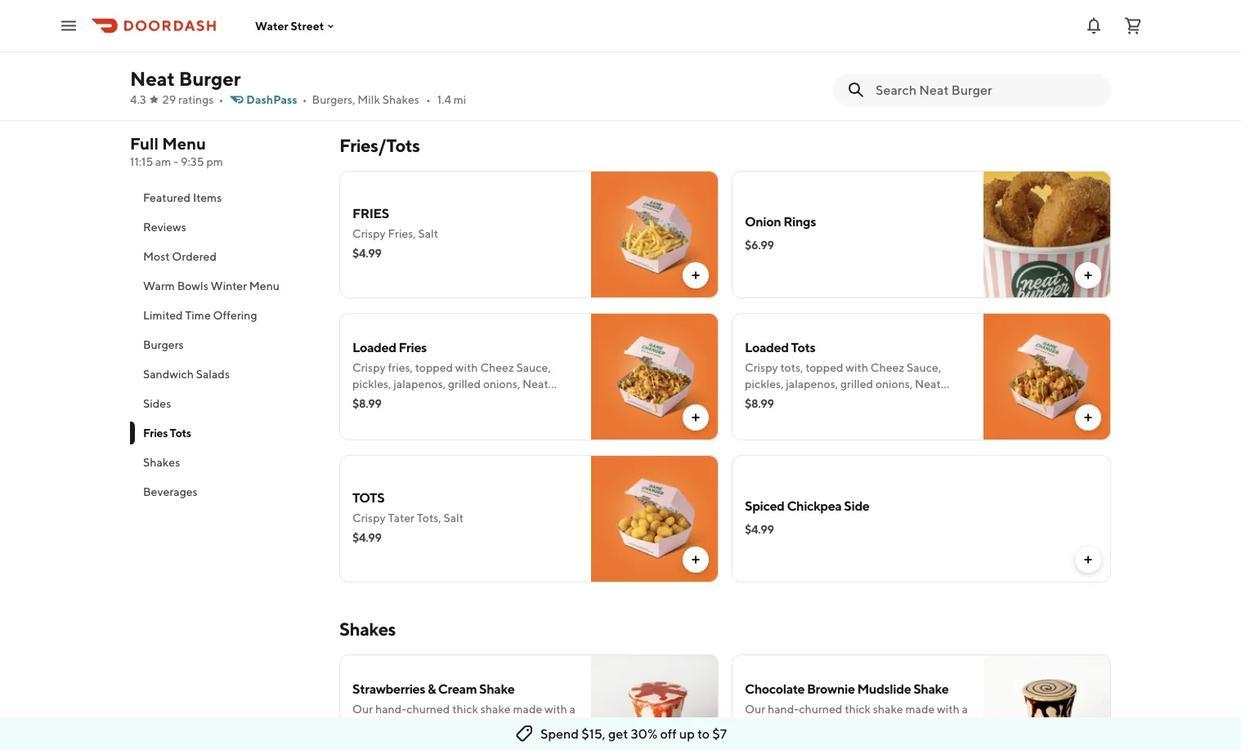 Task type: describe. For each thing, give the bounding box(es) containing it.
$7.99
[[745, 47, 772, 61]]

limited
[[143, 309, 183, 322]]

am
[[155, 155, 171, 168]]

30%
[[631, 727, 658, 742]]

tots,
[[417, 512, 441, 525]]

9:35
[[181, 155, 204, 168]]

water
[[255, 19, 288, 33]]

shakes button
[[130, 448, 320, 478]]

2 • from the left
[[302, 93, 307, 106]]

chocolate
[[745, 682, 805, 697]]

sandwich salads
[[143, 368, 230, 381]]

buffalo. for tots
[[825, 394, 866, 407]]

oat for strawberries
[[393, 719, 410, 733]]

3 • from the left
[[426, 93, 431, 106]]

up
[[679, 727, 695, 742]]

warm bowls winter menu button
[[130, 272, 320, 301]]

get
[[608, 727, 628, 742]]

cream
[[438, 682, 477, 697]]

ordered
[[172, 250, 217, 263]]

topped for fries
[[415, 361, 453, 375]]

salt inside fries crispy fries, salt $4.99
[[418, 227, 438, 240]]

fries/tots
[[339, 135, 420, 156]]

water street
[[255, 19, 324, 33]]

even
[[865, 736, 890, 749]]

grilled for tots
[[841, 377, 874, 391]]

burgers,
[[312, 93, 355, 106]]

Item Search search field
[[876, 81, 1098, 99]]

crispy inside fries crispy fries, salt $4.99
[[353, 227, 386, 240]]

full
[[130, 134, 159, 153]]

$4.99 inside fries crispy fries, salt $4.99
[[353, 247, 382, 260]]

add item to cart image for loaded fries
[[689, 411, 703, 424]]

$15,
[[582, 727, 606, 742]]

featured
[[143, 191, 191, 204]]

milk
[[358, 93, 380, 106]]

spiced chickpea side
[[745, 498, 870, 514]]

tater
[[388, 512, 415, 525]]

&
[[428, 682, 436, 697]]

winter
[[211, 279, 247, 293]]

to
[[698, 727, 710, 742]]

reviews
[[143, 220, 186, 234]]

mi
[[454, 93, 466, 106]]

topped for tots
[[806, 361, 844, 375]]

crispy inside loaded fries crispy fries, topped with cheez sauce, pickles, jalapenos, grilled onions, neat sauce, creamy buffalo.
[[353, 361, 386, 375]]

oat for chocolate
[[785, 719, 802, 733]]

most
[[143, 250, 170, 263]]

notification bell image
[[1085, 16, 1104, 36]]

$7
[[713, 727, 727, 742]]

2 vertical spatial shakes
[[339, 619, 396, 640]]

shake for cream
[[481, 703, 511, 716]]

salads
[[196, 368, 230, 381]]

29
[[163, 93, 176, 106]]

strawberries & cream shake our hand-churned thick shake made with a creamy oat base, whipped with strawberry puree.
[[353, 682, 576, 749]]

warm bowls winter menu
[[143, 279, 280, 293]]

spend
[[541, 727, 579, 742]]

menu inside full menu 11:15 am - 9:35 pm
[[162, 134, 206, 153]]

pickles, for loaded tots
[[745, 377, 784, 391]]

grilled for fries
[[448, 377, 481, 391]]

burgers button
[[130, 330, 320, 360]]

base, for brownie
[[805, 719, 832, 733]]

with inside loaded tots crispy tots, topped with cheez sauce, pickles, jalapenos, grilled onions, neat sauce, creamy buffalo.
[[846, 361, 869, 375]]

items
[[193, 191, 222, 204]]

chocolate brownie mudslide shake image
[[984, 655, 1111, 751]]

side
[[844, 498, 870, 514]]

onion rings
[[745, 214, 816, 229]]

most ordered button
[[130, 242, 320, 272]]

with up chocolate
[[937, 703, 960, 716]]

salt inside tots crispy tater tots, salt $4.99
[[444, 512, 464, 525]]

creamy for tots
[[782, 394, 823, 407]]

creamy for fries
[[389, 394, 430, 407]]

buffalo. for fries
[[432, 394, 473, 407]]

base, for &
[[412, 719, 439, 733]]

jalapenos, for loaded tots
[[786, 377, 838, 391]]

crispy inside tots crispy tater tots, salt $4.99
[[353, 512, 386, 525]]

loaded for loaded tots
[[745, 340, 789, 355]]

fries crispy fries, salt $4.99
[[353, 206, 438, 260]]

featured items
[[143, 191, 222, 204]]

11:15
[[130, 155, 153, 168]]

sandwich salads button
[[130, 360, 320, 389]]

dashpass •
[[246, 93, 307, 106]]

$10.99
[[353, 39, 387, 52]]

pm
[[206, 155, 223, 168]]

street
[[291, 19, 324, 33]]

shakes inside button
[[143, 456, 180, 469]]

warm
[[143, 279, 175, 293]]

0 horizontal spatial fries
[[143, 427, 168, 440]]

cheez for loaded tots
[[871, 361, 905, 375]]

onion
[[745, 214, 781, 229]]

offering
[[213, 309, 257, 322]]

with up strawberry
[[545, 703, 567, 716]]

neat for loaded tots
[[915, 377, 941, 391]]

neat burger
[[130, 67, 241, 90]]

whipped for mudslide
[[834, 719, 880, 733]]

tots crispy tater tots, salt $4.99
[[353, 490, 464, 545]]

hand- for chocolate
[[768, 703, 799, 716]]

tots
[[353, 490, 385, 506]]

burger
[[179, 67, 241, 90]]

off
[[660, 727, 677, 742]]

jalapenos, for loaded fries
[[394, 377, 446, 391]]

sandwich
[[143, 368, 194, 381]]

beverages button
[[130, 478, 320, 507]]

4.3
[[130, 93, 146, 106]]

$4.99 down spiced
[[745, 523, 774, 537]]

1 • from the left
[[219, 93, 224, 106]]

menu inside the warm bowls winter menu button
[[249, 279, 280, 293]]

sauce
[[745, 736, 775, 749]]

hand- for strawberries
[[375, 703, 407, 716]]

add item to cart image for fries
[[689, 269, 703, 282]]

water street button
[[255, 19, 337, 33]]

$6.99
[[745, 238, 774, 252]]

tots for loaded
[[791, 340, 816, 355]]



Task type: vqa. For each thing, say whether or not it's contained in the screenshot.


Task type: locate. For each thing, give the bounding box(es) containing it.
hand- inside chocolate brownie mudslide shake our hand-churned thick shake made with a creamy oat base, whipped with chocolate sauce and topped with even mo
[[768, 703, 799, 716]]

with
[[455, 361, 478, 375], [846, 361, 869, 375], [545, 703, 567, 716], [937, 703, 960, 716], [489, 719, 512, 733], [882, 719, 905, 733], [840, 736, 862, 749]]

ratings
[[178, 93, 214, 106]]

shake inside 'strawberries & cream shake our hand-churned thick shake made with a creamy oat base, whipped with strawberry puree.'
[[481, 703, 511, 716]]

1 horizontal spatial shake
[[873, 703, 904, 716]]

$8.99 for loaded tots
[[745, 397, 774, 411]]

shakes up strawberries
[[339, 619, 396, 640]]

salt right tots,
[[444, 512, 464, 525]]

2 pickles, from the left
[[745, 377, 784, 391]]

dashpass
[[246, 93, 297, 106]]

salt right fries,
[[418, 227, 438, 240]]

made for cream
[[513, 703, 542, 716]]

2 thick from the left
[[845, 703, 871, 716]]

fries inside loaded fries crispy fries, topped with cheez sauce, pickles, jalapenos, grilled onions, neat sauce, creamy buffalo.
[[399, 340, 427, 355]]

cheez inside loaded fries crispy fries, topped with cheez sauce, pickles, jalapenos, grilled onions, neat sauce, creamy buffalo.
[[480, 361, 514, 375]]

our down chocolate
[[745, 703, 766, 716]]

2 buffalo. from the left
[[825, 394, 866, 407]]

loaded tots image
[[984, 313, 1111, 441]]

a for cream
[[570, 703, 576, 716]]

shakes right the milk
[[383, 93, 420, 106]]

0 horizontal spatial pickles,
[[353, 377, 391, 391]]

topped inside loaded tots crispy tots, topped with cheez sauce, pickles, jalapenos, grilled onions, neat sauce, creamy buffalo.
[[806, 361, 844, 375]]

0 horizontal spatial neat
[[130, 67, 175, 90]]

29 ratings •
[[163, 93, 224, 106]]

burgers
[[143, 338, 184, 352]]

1 onions, from the left
[[483, 377, 520, 391]]

thick down cream
[[452, 703, 478, 716]]

$4.99 down the tots at the left bottom of page
[[353, 531, 382, 545]]

oat inside 'strawberries & cream shake our hand-churned thick shake made with a creamy oat base, whipped with strawberry puree.'
[[393, 719, 410, 733]]

creamy inside loaded fries crispy fries, topped with cheez sauce, pickles, jalapenos, grilled onions, neat sauce, creamy buffalo.
[[389, 394, 430, 407]]

pickles, for loaded fries
[[353, 377, 391, 391]]

loaded inside loaded fries crispy fries, topped with cheez sauce, pickles, jalapenos, grilled onions, neat sauce, creamy buffalo.
[[353, 340, 396, 355]]

2 shake from the left
[[914, 682, 949, 697]]

whipped down cream
[[442, 719, 487, 733]]

1 $8.99 from the left
[[353, 397, 382, 411]]

loaded fries image
[[591, 313, 719, 441]]

add item to cart image for loaded tots
[[1082, 411, 1095, 424]]

spiced
[[745, 498, 785, 514]]

made
[[513, 703, 542, 716], [906, 703, 935, 716]]

1 base, from the left
[[412, 719, 439, 733]]

base, inside 'strawberries & cream shake our hand-churned thick shake made with a creamy oat base, whipped with strawberry puree.'
[[412, 719, 439, 733]]

thick inside 'strawberries & cream shake our hand-churned thick shake made with a creamy oat base, whipped with strawberry puree.'
[[452, 703, 478, 716]]

topped inside chocolate brownie mudslide shake our hand-churned thick shake made with a creamy oat base, whipped with chocolate sauce and topped with even mo
[[799, 736, 837, 749]]

shakes
[[383, 93, 420, 106], [143, 456, 180, 469], [339, 619, 396, 640]]

1 buffalo. from the left
[[432, 394, 473, 407]]

loaded for loaded fries
[[353, 340, 396, 355]]

1 our from the left
[[353, 703, 373, 716]]

base, down &
[[412, 719, 439, 733]]

onions, inside loaded fries crispy fries, topped with cheez sauce, pickles, jalapenos, grilled onions, neat sauce, creamy buffalo.
[[483, 377, 520, 391]]

tots for fries
[[170, 427, 191, 440]]

thick down mudslide
[[845, 703, 871, 716]]

whipped inside 'strawberries & cream shake our hand-churned thick shake made with a creamy oat base, whipped with strawberry puree.'
[[442, 719, 487, 733]]

mudslide
[[857, 682, 911, 697]]

loaded fries crispy fries, topped with cheez sauce, pickles, jalapenos, grilled onions, neat sauce, creamy buffalo.
[[353, 340, 551, 407]]

a for mudslide
[[962, 703, 968, 716]]

churned inside chocolate brownie mudslide shake our hand-churned thick shake made with a creamy oat base, whipped with chocolate sauce and topped with even mo
[[799, 703, 843, 716]]

limited time offering button
[[130, 301, 320, 330]]

time
[[185, 309, 211, 322]]

creamy
[[389, 394, 430, 407], [782, 394, 823, 407]]

1 oat from the left
[[393, 719, 410, 733]]

1 creamy from the left
[[353, 719, 391, 733]]

0 horizontal spatial buffalo.
[[432, 394, 473, 407]]

0 horizontal spatial onions,
[[483, 377, 520, 391]]

2 base, from the left
[[805, 719, 832, 733]]

made inside chocolate brownie mudslide shake our hand-churned thick shake made with a creamy oat base, whipped with chocolate sauce and topped with even mo
[[906, 703, 935, 716]]

1 horizontal spatial fries
[[399, 340, 427, 355]]

2 creamy from the left
[[782, 394, 823, 407]]

topped right and
[[799, 736, 837, 749]]

1 horizontal spatial shake
[[914, 682, 949, 697]]

featured items button
[[130, 183, 320, 213]]

onions, inside loaded tots crispy tots, topped with cheez sauce, pickles, jalapenos, grilled onions, neat sauce, creamy buffalo.
[[876, 377, 913, 391]]

grilled inside loaded fries crispy fries, topped with cheez sauce, pickles, jalapenos, grilled onions, neat sauce, creamy buffalo.
[[448, 377, 481, 391]]

tots inside loaded tots crispy tots, topped with cheez sauce, pickles, jalapenos, grilled onions, neat sauce, creamy buffalo.
[[791, 340, 816, 355]]

1 whipped from the left
[[442, 719, 487, 733]]

1 horizontal spatial cheez
[[871, 361, 905, 375]]

1 horizontal spatial buffalo.
[[825, 394, 866, 407]]

0 vertical spatial salt
[[418, 227, 438, 240]]

add item to cart image for onion rings
[[1082, 269, 1095, 282]]

shake
[[479, 682, 515, 697], [914, 682, 949, 697]]

thick for cream
[[452, 703, 478, 716]]

brownie
[[807, 682, 855, 697]]

strawberry
[[514, 719, 570, 733]]

1 horizontal spatial thick
[[845, 703, 871, 716]]

our inside 'strawberries & cream shake our hand-churned thick shake made with a creamy oat base, whipped with strawberry puree.'
[[353, 703, 373, 716]]

2 a from the left
[[962, 703, 968, 716]]

oat down strawberries
[[393, 719, 410, 733]]

creamy inside loaded tots crispy tots, topped with cheez sauce, pickles, jalapenos, grilled onions, neat sauce, creamy buffalo.
[[782, 394, 823, 407]]

1 horizontal spatial our
[[745, 703, 766, 716]]

0 horizontal spatial thick
[[452, 703, 478, 716]]

topped
[[415, 361, 453, 375], [806, 361, 844, 375], [799, 736, 837, 749]]

creamy for strawberries
[[353, 719, 391, 733]]

a inside chocolate brownie mudslide shake our hand-churned thick shake made with a creamy oat base, whipped with chocolate sauce and topped with even mo
[[962, 703, 968, 716]]

1 horizontal spatial hand-
[[768, 703, 799, 716]]

pickles, inside loaded tots crispy tots, topped with cheez sauce, pickles, jalapenos, grilled onions, neat sauce, creamy buffalo.
[[745, 377, 784, 391]]

made up strawberry
[[513, 703, 542, 716]]

hand- down strawberries
[[375, 703, 407, 716]]

creamy
[[353, 719, 391, 733], [745, 719, 783, 733]]

fries,
[[388, 361, 413, 375]]

shake for cream
[[479, 682, 515, 697]]

0 horizontal spatial a
[[570, 703, 576, 716]]

salt
[[418, 227, 438, 240], [444, 512, 464, 525]]

shakes down fries tots
[[143, 456, 180, 469]]

0 horizontal spatial creamy
[[389, 394, 430, 407]]

2 shake from the left
[[873, 703, 904, 716]]

crispy inside loaded tots crispy tots, topped with cheez sauce, pickles, jalapenos, grilled onions, neat sauce, creamy buffalo.
[[745, 361, 778, 375]]

loaded up 'fries,'
[[353, 340, 396, 355]]

1 vertical spatial shakes
[[143, 456, 180, 469]]

2 jalapenos, from the left
[[786, 377, 838, 391]]

chickpea
[[787, 498, 842, 514]]

1 jalapenos, from the left
[[394, 377, 446, 391]]

churned for brownie
[[799, 703, 843, 716]]

$8.99
[[353, 397, 382, 411], [745, 397, 774, 411]]

0 vertical spatial add item to cart image
[[1082, 70, 1095, 83]]

0 horizontal spatial hand-
[[375, 703, 407, 716]]

1 horizontal spatial creamy
[[782, 394, 823, 407]]

1 horizontal spatial menu
[[249, 279, 280, 293]]

creamy inside 'strawberries & cream shake our hand-churned thick shake made with a creamy oat base, whipped with strawberry puree.'
[[353, 719, 391, 733]]

oat inside chocolate brownie mudslide shake our hand-churned thick shake made with a creamy oat base, whipped with chocolate sauce and topped with even mo
[[785, 719, 802, 733]]

with left strawberry
[[489, 719, 512, 733]]

hand- inside 'strawberries & cream shake our hand-churned thick shake made with a creamy oat base, whipped with strawberry puree.'
[[375, 703, 407, 716]]

1 churned from the left
[[407, 703, 450, 716]]

fries,
[[388, 227, 416, 240]]

shake for mudslide
[[914, 682, 949, 697]]

jalapenos,
[[394, 377, 446, 391], [786, 377, 838, 391]]

2 horizontal spatial •
[[426, 93, 431, 106]]

creamy up sauce
[[745, 719, 783, 733]]

1 horizontal spatial •
[[302, 93, 307, 106]]

1 vertical spatial menu
[[249, 279, 280, 293]]

whipped for cream
[[442, 719, 487, 733]]

1 horizontal spatial grilled
[[841, 377, 874, 391]]

1 thick from the left
[[452, 703, 478, 716]]

1 shake from the left
[[479, 682, 515, 697]]

with left even
[[840, 736, 862, 749]]

0 horizontal spatial shake
[[479, 682, 515, 697]]

base, down brownie
[[805, 719, 832, 733]]

neat inside loaded fries crispy fries, topped with cheez sauce, pickles, jalapenos, grilled onions, neat sauce, creamy buffalo.
[[523, 377, 549, 391]]

$8.99 for loaded fries
[[353, 397, 382, 411]]

burgers, milk shakes • 1.4 mi
[[312, 93, 466, 106]]

1 pickles, from the left
[[353, 377, 391, 391]]

shake for mudslide
[[873, 703, 904, 716]]

buffalo. inside loaded fries crispy fries, topped with cheez sauce, pickles, jalapenos, grilled onions, neat sauce, creamy buffalo.
[[432, 394, 473, 407]]

2 onions, from the left
[[876, 377, 913, 391]]

0 horizontal spatial •
[[219, 93, 224, 106]]

1 creamy from the left
[[389, 394, 430, 407]]

sides button
[[130, 389, 320, 419]]

$4.99
[[353, 247, 382, 260], [745, 523, 774, 537], [353, 531, 382, 545]]

1 horizontal spatial $8.99
[[745, 397, 774, 411]]

made up chocolate
[[906, 703, 935, 716]]

1 shake from the left
[[481, 703, 511, 716]]

onions, for loaded fries
[[483, 377, 520, 391]]

onions, for loaded tots
[[876, 377, 913, 391]]

oat up and
[[785, 719, 802, 733]]

our for chocolate
[[745, 703, 766, 716]]

1 made from the left
[[513, 703, 542, 716]]

1 horizontal spatial jalapenos,
[[786, 377, 838, 391]]

0 horizontal spatial salt
[[418, 227, 438, 240]]

cheez for loaded fries
[[480, 361, 514, 375]]

fries down sides on the left
[[143, 427, 168, 440]]

bowls
[[177, 279, 208, 293]]

strawberries & cream shake image
[[591, 655, 719, 751]]

1 horizontal spatial onions,
[[876, 377, 913, 391]]

loaded tots crispy tots, topped with cheez sauce, pickles, jalapenos, grilled onions, neat sauce, creamy buffalo.
[[745, 340, 942, 407]]

churned for &
[[407, 703, 450, 716]]

1 horizontal spatial loaded
[[745, 340, 789, 355]]

made inside 'strawberries & cream shake our hand-churned thick shake made with a creamy oat base, whipped with strawberry puree.'
[[513, 703, 542, 716]]

1 grilled from the left
[[448, 377, 481, 391]]

thick for mudslide
[[845, 703, 871, 716]]

1 vertical spatial tots
[[170, 427, 191, 440]]

most ordered
[[143, 250, 217, 263]]

buffalo. inside loaded tots crispy tots, topped with cheez sauce, pickles, jalapenos, grilled onions, neat sauce, creamy buffalo.
[[825, 394, 866, 407]]

whipped inside chocolate brownie mudslide shake our hand-churned thick shake made with a creamy oat base, whipped with chocolate sauce and topped with even mo
[[834, 719, 880, 733]]

topped right 'fries,'
[[415, 361, 453, 375]]

onion rings image
[[984, 171, 1111, 299]]

•
[[219, 93, 224, 106], [302, 93, 307, 106], [426, 93, 431, 106]]

cheez inside loaded tots crispy tots, topped with cheez sauce, pickles, jalapenos, grilled onions, neat sauce, creamy buffalo.
[[871, 361, 905, 375]]

0 horizontal spatial jalapenos,
[[394, 377, 446, 391]]

2 hand- from the left
[[768, 703, 799, 716]]

1 vertical spatial add item to cart image
[[1082, 269, 1095, 282]]

2 $8.99 from the left
[[745, 397, 774, 411]]

shake right cream
[[479, 682, 515, 697]]

creamy inside chocolate brownie mudslide shake our hand-churned thick shake made with a creamy oat base, whipped with chocolate sauce and topped with even mo
[[745, 719, 783, 733]]

loaded up tots,
[[745, 340, 789, 355]]

fries tots
[[143, 427, 191, 440]]

reviews button
[[130, 213, 320, 242]]

with inside loaded fries crispy fries, topped with cheez sauce, pickles, jalapenos, grilled onions, neat sauce, creamy buffalo.
[[455, 361, 478, 375]]

0 horizontal spatial shake
[[481, 703, 511, 716]]

churned
[[407, 703, 450, 716], [799, 703, 843, 716]]

2 oat from the left
[[785, 719, 802, 733]]

0 horizontal spatial loaded
[[353, 340, 396, 355]]

whipped up even
[[834, 719, 880, 733]]

-
[[174, 155, 178, 168]]

jalapenos, inside loaded tots crispy tots, topped with cheez sauce, pickles, jalapenos, grilled onions, neat sauce, creamy buffalo.
[[786, 377, 838, 391]]

• left 1.4 at top
[[426, 93, 431, 106]]

tots down sides on the left
[[170, 427, 191, 440]]

crispy left tots,
[[745, 361, 778, 375]]

2 cheez from the left
[[871, 361, 905, 375]]

1 horizontal spatial pickles,
[[745, 377, 784, 391]]

grilled inside loaded tots crispy tots, topped with cheez sauce, pickles, jalapenos, grilled onions, neat sauce, creamy buffalo.
[[841, 377, 874, 391]]

creamy down 'fries,'
[[389, 394, 430, 407]]

a inside 'strawberries & cream shake our hand-churned thick shake made with a creamy oat base, whipped with strawberry puree.'
[[570, 703, 576, 716]]

menu right winter
[[249, 279, 280, 293]]

tots up tots,
[[791, 340, 816, 355]]

add item to cart image
[[1082, 70, 1095, 83], [1082, 269, 1095, 282], [689, 554, 703, 567]]

beverages
[[143, 485, 198, 499]]

menu up -
[[162, 134, 206, 153]]

neat
[[130, 67, 175, 90], [523, 377, 549, 391], [915, 377, 941, 391]]

neat for loaded fries
[[523, 377, 549, 391]]

churned inside 'strawberries & cream shake our hand-churned thick shake made with a creamy oat base, whipped with strawberry puree.'
[[407, 703, 450, 716]]

2 loaded from the left
[[745, 340, 789, 355]]

add item to cart image for tots
[[689, 554, 703, 567]]

limited time offering
[[143, 309, 257, 322]]

hand- down chocolate
[[768, 703, 799, 716]]

shake inside chocolate brownie mudslide shake our hand-churned thick shake made with a creamy oat base, whipped with chocolate sauce and topped with even mo
[[873, 703, 904, 716]]

2 grilled from the left
[[841, 377, 874, 391]]

crispy down the tots at the left bottom of page
[[353, 512, 386, 525]]

0 vertical spatial shakes
[[383, 93, 420, 106]]

pickles, inside loaded fries crispy fries, topped with cheez sauce, pickles, jalapenos, grilled onions, neat sauce, creamy buffalo.
[[353, 377, 391, 391]]

jalapenos, down tots,
[[786, 377, 838, 391]]

0 horizontal spatial grilled
[[448, 377, 481, 391]]

• down burger
[[219, 93, 224, 106]]

our for strawberries
[[353, 703, 373, 716]]

thick
[[452, 703, 478, 716], [845, 703, 871, 716]]

chocolate brownie mudslide shake our hand-churned thick shake made with a creamy oat base, whipped with chocolate sauce and topped with even mo
[[745, 682, 968, 751]]

0 vertical spatial tots
[[791, 340, 816, 355]]

1 vertical spatial fries
[[143, 427, 168, 440]]

creamy down tots,
[[782, 394, 823, 407]]

our inside chocolate brownie mudslide shake our hand-churned thick shake made with a creamy oat base, whipped with chocolate sauce and topped with even mo
[[745, 703, 766, 716]]

1 horizontal spatial oat
[[785, 719, 802, 733]]

cheez
[[480, 361, 514, 375], [871, 361, 905, 375]]

0 horizontal spatial menu
[[162, 134, 206, 153]]

thick inside chocolate brownie mudslide shake our hand-churned thick shake made with a creamy oat base, whipped with chocolate sauce and topped with even mo
[[845, 703, 871, 716]]

• left burgers,
[[302, 93, 307, 106]]

sides
[[143, 397, 171, 411]]

1 vertical spatial salt
[[444, 512, 464, 525]]

jalapenos, down 'fries,'
[[394, 377, 446, 391]]

2 churned from the left
[[799, 703, 843, 716]]

creamy up puree.
[[353, 719, 391, 733]]

base, inside chocolate brownie mudslide shake our hand-churned thick shake made with a creamy oat base, whipped with chocolate sauce and topped with even mo
[[805, 719, 832, 733]]

0 vertical spatial fries
[[399, 340, 427, 355]]

with up even
[[882, 719, 905, 733]]

0 horizontal spatial oat
[[393, 719, 410, 733]]

0 horizontal spatial churned
[[407, 703, 450, 716]]

0 horizontal spatial our
[[353, 703, 373, 716]]

$4.99 inside tots crispy tater tots, salt $4.99
[[353, 531, 382, 545]]

crispy down fries
[[353, 227, 386, 240]]

2 whipped from the left
[[834, 719, 880, 733]]

1 hand- from the left
[[375, 703, 407, 716]]

neat inside loaded tots crispy tots, topped with cheez sauce, pickles, jalapenos, grilled onions, neat sauce, creamy buffalo.
[[915, 377, 941, 391]]

0 vertical spatial menu
[[162, 134, 206, 153]]

0 horizontal spatial cheez
[[480, 361, 514, 375]]

tots,
[[781, 361, 803, 375]]

1.4
[[437, 93, 451, 106]]

1 cheez from the left
[[480, 361, 514, 375]]

rings
[[784, 214, 816, 229]]

$4.99 down fries
[[353, 247, 382, 260]]

fries up 'fries,'
[[399, 340, 427, 355]]

full menu 11:15 am - 9:35 pm
[[130, 134, 223, 168]]

1 horizontal spatial churned
[[799, 703, 843, 716]]

2 our from the left
[[745, 703, 766, 716]]

1 horizontal spatial a
[[962, 703, 968, 716]]

loaded inside loaded tots crispy tots, topped with cheez sauce, pickles, jalapenos, grilled onions, neat sauce, creamy buffalo.
[[745, 340, 789, 355]]

our down strawberries
[[353, 703, 373, 716]]

0 horizontal spatial base,
[[412, 719, 439, 733]]

loaded
[[353, 340, 396, 355], [745, 340, 789, 355]]

fries image
[[591, 171, 719, 299]]

0 items, open order cart image
[[1124, 16, 1143, 36]]

whipped
[[442, 719, 487, 733], [834, 719, 880, 733]]

menu
[[162, 134, 206, 153], [249, 279, 280, 293]]

1 horizontal spatial base,
[[805, 719, 832, 733]]

made for mudslide
[[906, 703, 935, 716]]

2 made from the left
[[906, 703, 935, 716]]

crispy left 'fries,'
[[353, 361, 386, 375]]

spend $15, get 30% off up to $7
[[541, 727, 727, 742]]

sauce,
[[516, 361, 551, 375], [907, 361, 942, 375], [353, 394, 387, 407], [745, 394, 780, 407]]

tots image
[[591, 456, 719, 583]]

0 horizontal spatial made
[[513, 703, 542, 716]]

grilled
[[448, 377, 481, 391], [841, 377, 874, 391]]

2 creamy from the left
[[745, 719, 783, 733]]

with right 'fries,'
[[455, 361, 478, 375]]

pickles, down tots,
[[745, 377, 784, 391]]

2 horizontal spatial neat
[[915, 377, 941, 391]]

0 horizontal spatial tots
[[170, 427, 191, 440]]

1 horizontal spatial creamy
[[745, 719, 783, 733]]

shake inside 'strawberries & cream shake our hand-churned thick shake made with a creamy oat base, whipped with strawberry puree.'
[[479, 682, 515, 697]]

and
[[777, 736, 797, 749]]

topped right tots,
[[806, 361, 844, 375]]

pickles, down 'fries,'
[[353, 377, 391, 391]]

add item to cart image
[[689, 269, 703, 282], [689, 411, 703, 424], [1082, 411, 1095, 424], [1082, 554, 1095, 567]]

1 a from the left
[[570, 703, 576, 716]]

chocolate
[[907, 719, 958, 733]]

shake inside chocolate brownie mudslide shake our hand-churned thick shake made with a creamy oat base, whipped with chocolate sauce and topped with even mo
[[914, 682, 949, 697]]

churned down brownie
[[799, 703, 843, 716]]

0 horizontal spatial $8.99
[[353, 397, 382, 411]]

creamy for chocolate
[[745, 719, 783, 733]]

topped inside loaded fries crispy fries, topped with cheez sauce, pickles, jalapenos, grilled onions, neat sauce, creamy buffalo.
[[415, 361, 453, 375]]

buffalo.
[[432, 394, 473, 407], [825, 394, 866, 407]]

1 loaded from the left
[[353, 340, 396, 355]]

1 horizontal spatial neat
[[523, 377, 549, 391]]

open menu image
[[59, 16, 79, 36]]

a
[[570, 703, 576, 716], [962, 703, 968, 716]]

1 horizontal spatial salt
[[444, 512, 464, 525]]

churned down &
[[407, 703, 450, 716]]

fries
[[353, 206, 389, 221]]

with right tots,
[[846, 361, 869, 375]]

jalapenos, inside loaded fries crispy fries, topped with cheez sauce, pickles, jalapenos, grilled onions, neat sauce, creamy buffalo.
[[394, 377, 446, 391]]

puree.
[[353, 736, 386, 749]]

1 horizontal spatial made
[[906, 703, 935, 716]]

0 horizontal spatial creamy
[[353, 719, 391, 733]]

shake up chocolate
[[914, 682, 949, 697]]

0 horizontal spatial whipped
[[442, 719, 487, 733]]

1 horizontal spatial whipped
[[834, 719, 880, 733]]

1 horizontal spatial tots
[[791, 340, 816, 355]]

2 vertical spatial add item to cart image
[[689, 554, 703, 567]]

strawberries
[[353, 682, 425, 697]]



